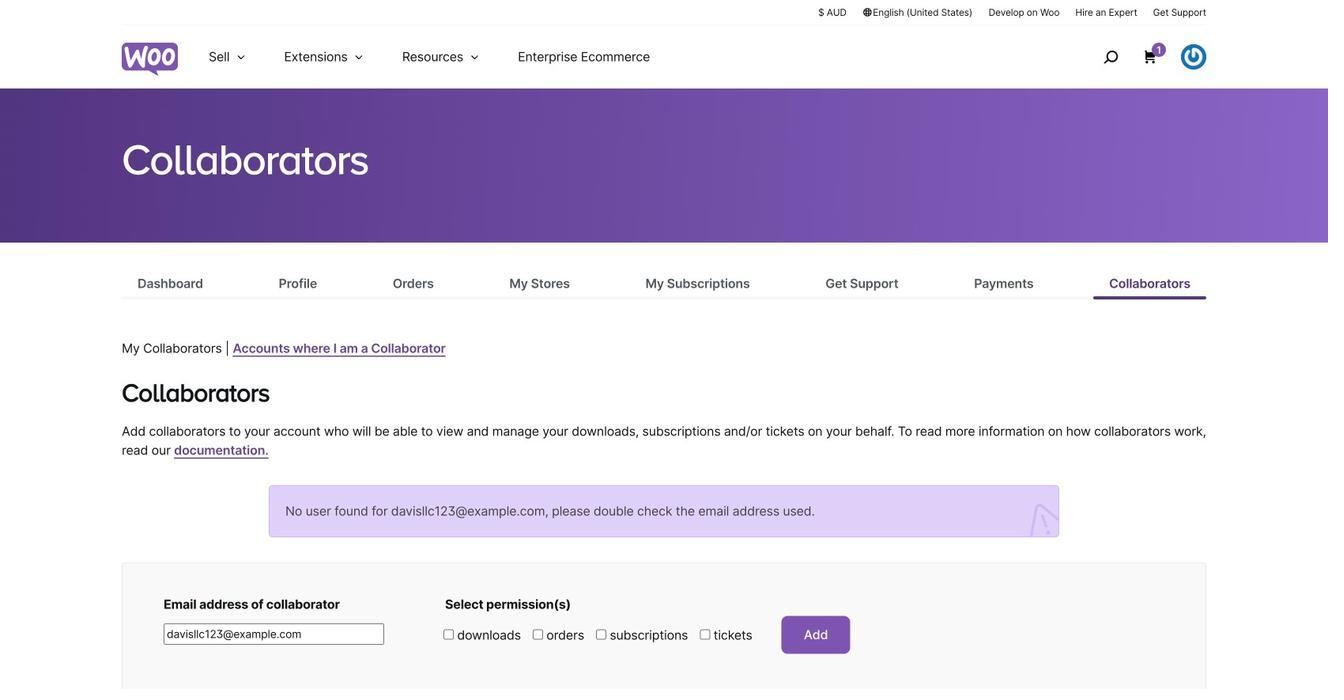 Task type: describe. For each thing, give the bounding box(es) containing it.
service navigation menu element
[[1070, 31, 1207, 83]]

open account menu image
[[1182, 44, 1207, 70]]



Task type: locate. For each thing, give the bounding box(es) containing it.
None checkbox
[[444, 630, 454, 640], [700, 630, 711, 640], [444, 630, 454, 640], [700, 630, 711, 640]]

search image
[[1099, 44, 1124, 70]]

None checkbox
[[533, 630, 543, 640], [596, 630, 607, 640], [533, 630, 543, 640], [596, 630, 607, 640]]



Task type: vqa. For each thing, say whether or not it's contained in the screenshot.
SEARCH image
yes



